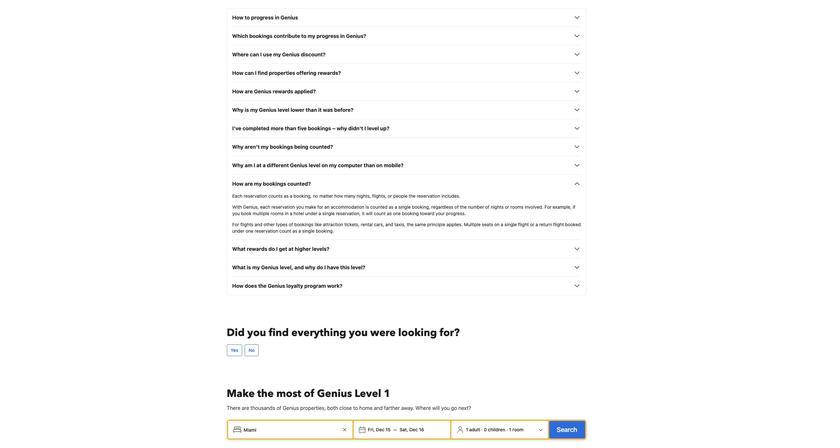 Task type: describe. For each thing, give the bounding box(es) containing it.
or inside with genius, each reservation you make for an accommodation is counted as a single booking, regardless of the number of nights or rooms involved. for example, if you book multiple rooms in a hotel under a single reservation, it will count as one booking toward your progress.
[[505, 205, 509, 210]]

no
[[313, 194, 318, 199]]

–
[[332, 126, 336, 132]]

2 · from the left
[[507, 428, 508, 433]]

get
[[279, 246, 287, 252]]

i inside what is my genius level, and why do i have this level? dropdown button
[[324, 265, 326, 271]]

booking.
[[316, 229, 334, 234]]

1 horizontal spatial on
[[376, 163, 383, 169]]

as right counted
[[389, 205, 394, 210]]

or inside for flights and other types of bookings like attraction tickets, rental cars, and taxis, the same principle applies. multiple seats on a single flight or a return flight booked under one reservation count as a single booking.
[[530, 222, 534, 228]]

a left return
[[536, 222, 538, 228]]

example,
[[553, 205, 572, 210]]

five
[[297, 126, 307, 132]]

why is my genius level lower than it was before? button
[[232, 106, 581, 114]]

progress inside dropdown button
[[251, 15, 274, 21]]

and left 'other'
[[255, 222, 262, 228]]

how are my bookings counted? button
[[232, 180, 581, 188]]

why am i at a different genius level on my computer than on mobile? button
[[232, 162, 581, 170]]

count inside for flights and other types of bookings like attraction tickets, rental cars, and taxis, the same principle applies. multiple seats on a single flight or a return flight booked under one reservation count as a single booking.
[[279, 229, 291, 234]]

as down counted
[[387, 211, 392, 217]]

genius inside how to progress in genius dropdown button
[[281, 15, 298, 21]]

an
[[324, 205, 330, 210]]

one inside with genius, each reservation you make for an accommodation is counted as a single booking, regardless of the number of nights or rooms involved. for example, if you book multiple rooms in a hotel under a single reservation, it will count as one booking toward your progress.
[[393, 211, 401, 217]]

did
[[227, 326, 245, 341]]

rental
[[361, 222, 373, 228]]

reservation,
[[336, 211, 361, 217]]

single up booking at top
[[398, 205, 411, 210]]

most
[[276, 387, 301, 402]]

have
[[327, 265, 339, 271]]

a right seats
[[501, 222, 503, 228]]

1 · from the left
[[481, 428, 483, 433]]

0 horizontal spatial on
[[322, 163, 328, 169]]

why for why is my genius level lower than it was before?
[[232, 107, 244, 113]]

will inside with genius, each reservation you make for an accommodation is counted as a single booking, regardless of the number of nights or rooms involved. for example, if you book multiple rooms in a hotel under a single reservation, it will count as one booking toward your progress.
[[366, 211, 373, 217]]

am
[[245, 163, 252, 169]]

—
[[393, 428, 397, 433]]

and right 'home'
[[374, 406, 383, 412]]

how can i find properties offering rewards? button
[[232, 69, 581, 77]]

attraction
[[323, 222, 343, 228]]

is inside with genius, each reservation you make for an accommodation is counted as a single booking, regardless of the number of nights or rooms involved. for example, if you book multiple rooms in a hotel under a single reservation, it will count as one booking toward your progress.
[[366, 205, 369, 210]]

involved.
[[525, 205, 543, 210]]

1 flight from the left
[[518, 222, 529, 228]]

you down with
[[232, 211, 240, 217]]

the inside for flights and other types of bookings like attraction tickets, rental cars, and taxis, the same principle applies. multiple seats on a single flight or a return flight booked under one reservation count as a single booking.
[[407, 222, 414, 228]]

at inside dropdown button
[[289, 246, 294, 252]]

how does the genius loyalty program work? button
[[232, 283, 581, 290]]

your
[[436, 211, 445, 217]]

of right thousands in the left of the page
[[277, 406, 281, 412]]

search button
[[549, 422, 585, 439]]

why for why am i at a different genius level on my computer than on mobile?
[[232, 163, 244, 169]]

my inside why is my genius level lower than it was before? dropdown button
[[250, 107, 258, 113]]

rewards?
[[318, 70, 341, 76]]

children
[[488, 428, 505, 433]]

didn't
[[348, 126, 363, 132]]

what is my genius level, and why do i have this level? button
[[232, 264, 581, 272]]

genius down most
[[283, 406, 299, 412]]

offering
[[296, 70, 317, 76]]

matter
[[319, 194, 333, 199]]

how are genius rewards applied? button
[[232, 88, 581, 96]]

same
[[415, 222, 426, 228]]

0 vertical spatial or
[[388, 194, 392, 199]]

return
[[539, 222, 552, 228]]

my inside which bookings contribute to my progress in genius? dropdown button
[[308, 33, 315, 39]]

single left booking.
[[302, 229, 315, 234]]

next?
[[458, 406, 471, 412]]

yes
[[231, 348, 238, 354]]

how are genius rewards applied?
[[232, 89, 316, 95]]

what rewards do i get at higher levels? button
[[232, 246, 581, 253]]

looking
[[398, 326, 437, 341]]

16
[[419, 428, 424, 433]]

higher
[[295, 246, 311, 252]]

contribute
[[274, 33, 300, 39]]

with
[[232, 205, 242, 210]]

seats
[[482, 222, 493, 228]]

i inside i've completed more than five bookings – why didn't i level up? dropdown button
[[364, 126, 366, 132]]

than inside dropdown button
[[364, 163, 375, 169]]

is for what is my genius level, and why do i have this level?
[[247, 265, 251, 271]]

of left nights
[[485, 205, 490, 210]]

room
[[512, 428, 524, 433]]

at inside dropdown button
[[256, 163, 261, 169]]

toward
[[420, 211, 434, 217]]

1 vertical spatial rooms
[[271, 211, 284, 217]]

why aren't my bookings being counted? button
[[232, 143, 581, 151]]

taxis,
[[394, 222, 406, 228]]

work?
[[327, 283, 342, 289]]

use
[[263, 52, 272, 58]]

includes.
[[441, 194, 460, 199]]

how to progress in genius
[[232, 15, 298, 21]]

i inside how can i find properties offering rewards? 'dropdown button'
[[255, 70, 257, 76]]

0 horizontal spatial than
[[285, 126, 296, 132]]

under inside for flights and other types of bookings like attraction tickets, rental cars, and taxis, the same principle applies. multiple seats on a single flight or a return flight booked under one reservation count as a single booking.
[[232, 229, 244, 234]]

types
[[276, 222, 288, 228]]

on inside for flights and other types of bookings like attraction tickets, rental cars, and taxis, the same principle applies. multiple seats on a single flight or a return flight booked under one reservation count as a single booking.
[[494, 222, 500, 228]]

can for how
[[245, 70, 254, 76]]

number
[[468, 205, 484, 210]]

aren't
[[245, 144, 260, 150]]

the inside with genius, each reservation you make for an accommodation is counted as a single booking, regardless of the number of nights or rooms involved. for example, if you book multiple rooms in a hotel under a single reservation, it will count as one booking toward your progress.
[[460, 205, 467, 210]]

1 vertical spatial where
[[416, 406, 431, 412]]

of up progress.
[[455, 205, 459, 210]]

the up thousands in the left of the page
[[257, 387, 274, 402]]

principle
[[427, 222, 445, 228]]

bookings inside how are my bookings counted? dropdown button
[[263, 181, 286, 187]]

no
[[249, 348, 255, 354]]

a left the hotel
[[290, 211, 292, 217]]

which bookings contribute to my progress in genius? button
[[232, 32, 581, 40]]

with genius, each reservation you make for an accommodation is counted as a single booking, regardless of the number of nights or rooms involved. for example, if you book multiple rooms in a hotel under a single reservation, it will count as one booking toward your progress.
[[232, 205, 575, 217]]

under inside with genius, each reservation you make for an accommodation is counted as a single booking, regardless of the number of nights or rooms involved. for example, if you book multiple rooms in a hotel under a single reservation, it will count as one booking toward your progress.
[[305, 211, 317, 217]]

a right counts
[[290, 194, 292, 199]]

and right cars,
[[385, 222, 393, 228]]

booking
[[402, 211, 419, 217]]

of up properties,
[[304, 387, 315, 402]]

genius inside what is my genius level, and why do i have this level? dropdown button
[[261, 265, 279, 271]]

thousands
[[251, 406, 275, 412]]

2 flight from the left
[[553, 222, 564, 228]]

loyalty
[[286, 283, 303, 289]]

1 adult · 0 children · 1 room
[[466, 428, 524, 433]]

everything
[[291, 326, 346, 341]]

i've
[[232, 126, 241, 132]]

program
[[304, 283, 326, 289]]

why for why aren't my bookings being counted?
[[232, 144, 244, 150]]

reservation up "genius," in the left top of the page
[[244, 194, 267, 199]]

my inside why am i at a different genius level on my computer than on mobile? dropdown button
[[329, 163, 337, 169]]

fri, dec 15 button
[[365, 425, 393, 436]]

what for what is my genius level, and why do i have this level?
[[232, 265, 246, 271]]

can for where
[[250, 52, 259, 58]]

count inside with genius, each reservation you make for an accommodation is counted as a single booking, regardless of the number of nights or rooms involved. for example, if you book multiple rooms in a hotel under a single reservation, it will count as one booking toward your progress.
[[374, 211, 386, 217]]

different
[[267, 163, 289, 169]]

home
[[359, 406, 373, 412]]

level
[[355, 387, 381, 402]]

reservation inside with genius, each reservation you make for an accommodation is counted as a single booking, regardless of the number of nights or rooms involved. for example, if you book multiple rooms in a hotel under a single reservation, it will count as one booking toward your progress.
[[272, 205, 295, 210]]

how for how are genius rewards applied?
[[232, 89, 244, 95]]

my inside where can i use my genius discount? dropdown button
[[273, 52, 281, 58]]

it inside dropdown button
[[318, 107, 322, 113]]

0 vertical spatial than
[[306, 107, 317, 113]]

0 vertical spatial booking,
[[294, 194, 312, 199]]

what for what rewards do i get at higher levels?
[[232, 246, 246, 252]]

2 dec from the left
[[409, 428, 418, 433]]

bookings inside which bookings contribute to my progress in genius? dropdown button
[[249, 33, 273, 39]]

up?
[[380, 126, 389, 132]]

which
[[232, 33, 248, 39]]

sat,
[[400, 428, 408, 433]]

Where are you going? field
[[241, 425, 341, 436]]

1 vertical spatial find
[[269, 326, 289, 341]]

was
[[323, 107, 333, 113]]

genius inside how are genius rewards applied? dropdown button
[[254, 89, 271, 95]]

regardless
[[431, 205, 453, 210]]

how
[[334, 194, 343, 199]]

you left were
[[349, 326, 368, 341]]

genius up both
[[317, 387, 352, 402]]

level,
[[280, 265, 293, 271]]

i inside why am i at a different genius level on my computer than on mobile? dropdown button
[[254, 163, 255, 169]]

a down people
[[395, 205, 397, 210]]

why aren't my bookings being counted?
[[232, 144, 333, 150]]

for inside for flights and other types of bookings like attraction tickets, rental cars, and taxis, the same principle applies. multiple seats on a single flight or a return flight booked under one reservation count as a single booking.
[[232, 222, 239, 228]]



Task type: locate. For each thing, give the bounding box(es) containing it.
0 horizontal spatial dec
[[376, 428, 384, 433]]

0 vertical spatial can
[[250, 52, 259, 58]]

genius inside how does the genius loyalty program work? "dropdown button"
[[268, 283, 285, 289]]

genius left loyalty
[[268, 283, 285, 289]]

under down make
[[305, 211, 317, 217]]

2 why from the top
[[232, 144, 244, 150]]

are inside dropdown button
[[245, 181, 253, 187]]

go
[[451, 406, 457, 412]]

1 vertical spatial why
[[305, 265, 315, 271]]

what rewards do i get at higher levels?
[[232, 246, 329, 252]]

0 horizontal spatial 1
[[384, 387, 391, 402]]

1 horizontal spatial at
[[289, 246, 294, 252]]

at
[[256, 163, 261, 169], [289, 246, 294, 252]]

applies.
[[447, 222, 463, 228]]

count
[[374, 211, 386, 217], [279, 229, 291, 234]]

counted? up why am i at a different genius level on my computer than on mobile?
[[310, 144, 333, 150]]

how inside dropdown button
[[232, 181, 244, 187]]

1 vertical spatial progress
[[317, 33, 339, 39]]

2 vertical spatial why
[[232, 163, 244, 169]]

2 vertical spatial level
[[309, 163, 320, 169]]

or left return
[[530, 222, 534, 228]]

bookings left – on the left of the page
[[308, 126, 331, 132]]

0 vertical spatial under
[[305, 211, 317, 217]]

can left use
[[250, 52, 259, 58]]

is
[[245, 107, 249, 113], [366, 205, 369, 210], [247, 265, 251, 271]]

is for why is my genius level lower than it was before?
[[245, 107, 249, 113]]

genius?
[[346, 33, 366, 39]]

how for how does the genius loyalty program work?
[[232, 283, 244, 289]]

1 vertical spatial do
[[317, 265, 323, 271]]

1 dec from the left
[[376, 428, 384, 433]]

book
[[241, 211, 251, 217]]

0 horizontal spatial ·
[[481, 428, 483, 433]]

why inside i've completed more than five bookings – why didn't i level up? dropdown button
[[337, 126, 347, 132]]

yes button
[[227, 345, 242, 357]]

are for genius
[[245, 89, 253, 95]]

0 horizontal spatial progress
[[251, 15, 274, 21]]

do left have
[[317, 265, 323, 271]]

1 horizontal spatial do
[[317, 265, 323, 271]]

bookings up the different
[[270, 144, 293, 150]]

1 adult · 0 children · 1 room button
[[454, 424, 545, 437]]

on
[[322, 163, 328, 169], [376, 163, 383, 169], [494, 222, 500, 228]]

0 vertical spatial why
[[337, 126, 347, 132]]

1 vertical spatial than
[[285, 126, 296, 132]]

2 horizontal spatial in
[[340, 33, 345, 39]]

or left people
[[388, 194, 392, 199]]

sat, dec 16 button
[[397, 425, 427, 436]]

there
[[227, 406, 240, 412]]

1 horizontal spatial rooms
[[511, 205, 524, 210]]

you
[[296, 205, 304, 210], [232, 211, 240, 217], [247, 326, 266, 341], [349, 326, 368, 341], [441, 406, 450, 412]]

booked
[[565, 222, 581, 228]]

in up contribute
[[275, 15, 279, 21]]

can up how are genius rewards applied?
[[245, 70, 254, 76]]

more
[[271, 126, 284, 132]]

are for thousands
[[242, 406, 249, 412]]

one
[[393, 211, 401, 217], [246, 229, 253, 234]]

genius inside why is my genius level lower than it was before? dropdown button
[[259, 107, 277, 113]]

genius,
[[243, 205, 259, 210]]

1 vertical spatial it
[[362, 211, 365, 217]]

in left the hotel
[[285, 211, 289, 217]]

than right lower
[[306, 107, 317, 113]]

are for my
[[245, 181, 253, 187]]

what inside dropdown button
[[232, 265, 246, 271]]

bookings inside i've completed more than five bookings – why didn't i level up? dropdown button
[[308, 126, 331, 132]]

why inside dropdown button
[[232, 107, 244, 113]]

tickets,
[[344, 222, 360, 228]]

1 vertical spatial is
[[366, 205, 369, 210]]

cars,
[[374, 222, 384, 228]]

are inside dropdown button
[[245, 89, 253, 95]]

4 how from the top
[[232, 181, 244, 187]]

0 vertical spatial progress
[[251, 15, 274, 21]]

the right taxis,
[[407, 222, 414, 228]]

1 vertical spatial or
[[505, 205, 509, 210]]

reservation down counts
[[272, 205, 295, 210]]

1 what from the top
[[232, 246, 246, 252]]

how for how are my bookings counted?
[[232, 181, 244, 187]]

both
[[327, 406, 338, 412]]

other
[[264, 222, 275, 228]]

is up does
[[247, 265, 251, 271]]

do inside dropdown button
[[269, 246, 275, 252]]

genius inside where can i use my genius discount? dropdown button
[[282, 52, 300, 58]]

1 for make the most of genius level 1
[[384, 387, 391, 402]]

this
[[340, 265, 350, 271]]

0 vertical spatial in
[[275, 15, 279, 21]]

5 how from the top
[[232, 283, 244, 289]]

you up no
[[247, 326, 266, 341]]

to right close
[[353, 406, 358, 412]]

the inside "dropdown button"
[[258, 283, 267, 289]]

1 vertical spatial under
[[232, 229, 244, 234]]

0 horizontal spatial why
[[305, 265, 315, 271]]

one inside for flights and other types of bookings like attraction tickets, rental cars, and taxis, the same principle applies. multiple seats on a single flight or a return flight booked under one reservation count as a single booking.
[[246, 229, 253, 234]]

1 horizontal spatial level
[[309, 163, 320, 169]]

0 vertical spatial find
[[258, 70, 268, 76]]

1 horizontal spatial 1
[[466, 428, 468, 433]]

multiple
[[464, 222, 481, 228]]

under
[[305, 211, 317, 217], [232, 229, 244, 234]]

2 vertical spatial or
[[530, 222, 534, 228]]

as inside for flights and other types of bookings like attraction tickets, rental cars, and taxis, the same principle applies. multiple seats on a single flight or a return flight booked under one reservation count as a single booking.
[[293, 229, 297, 234]]

a left the different
[[263, 163, 266, 169]]

1 horizontal spatial than
[[306, 107, 317, 113]]

will
[[366, 211, 373, 217], [432, 406, 440, 412]]

my up completed
[[250, 107, 258, 113]]

booking, inside with genius, each reservation you make for an accommodation is counted as a single booking, regardless of the number of nights or rooms involved. for example, if you book multiple rooms in a hotel under a single reservation, it will count as one booking toward your progress.
[[412, 205, 430, 210]]

i inside where can i use my genius discount? dropdown button
[[260, 52, 262, 58]]

search
[[557, 427, 577, 434]]

in inside with genius, each reservation you make for an accommodation is counted as a single booking, regardless of the number of nights or rooms involved. for example, if you book multiple rooms in a hotel under a single reservation, it will count as one booking toward your progress.
[[285, 211, 289, 217]]

will up the rental
[[366, 211, 373, 217]]

1 vertical spatial why
[[232, 144, 244, 150]]

my right aren't
[[261, 144, 269, 150]]

0 vertical spatial is
[[245, 107, 249, 113]]

the
[[409, 194, 416, 199], [460, 205, 467, 210], [407, 222, 414, 228], [258, 283, 267, 289], [257, 387, 274, 402]]

flight right return
[[553, 222, 564, 228]]

0 vertical spatial it
[[318, 107, 322, 113]]

reservation down 'other'
[[255, 229, 278, 234]]

my inside how are my bookings counted? dropdown button
[[254, 181, 262, 187]]

a down for
[[319, 211, 321, 217]]

0 horizontal spatial count
[[279, 229, 291, 234]]

and right level,
[[294, 265, 304, 271]]

1 vertical spatial level
[[367, 126, 379, 132]]

i've completed more than five bookings – why didn't i level up?
[[232, 126, 389, 132]]

1 vertical spatial counted?
[[287, 181, 311, 187]]

which bookings contribute to my progress in genius?
[[232, 33, 366, 39]]

a down the hotel
[[299, 229, 301, 234]]

my
[[308, 33, 315, 39], [273, 52, 281, 58], [250, 107, 258, 113], [261, 144, 269, 150], [329, 163, 337, 169], [254, 181, 262, 187], [252, 265, 260, 271]]

1 left "adult" on the bottom right of the page
[[466, 428, 468, 433]]

0 vertical spatial rooms
[[511, 205, 524, 210]]

will left go
[[432, 406, 440, 412]]

do left 'get'
[[269, 246, 275, 252]]

0 horizontal spatial for
[[232, 222, 239, 228]]

did you find everything you were looking for?
[[227, 326, 460, 341]]

1 horizontal spatial dec
[[409, 428, 418, 433]]

how inside "dropdown button"
[[232, 283, 244, 289]]

i
[[260, 52, 262, 58], [255, 70, 257, 76], [364, 126, 366, 132], [254, 163, 255, 169], [276, 246, 278, 252], [324, 265, 326, 271]]

0 horizontal spatial level
[[278, 107, 289, 113]]

0 horizontal spatial in
[[275, 15, 279, 21]]

to up which
[[245, 15, 250, 21]]

· left 0
[[481, 428, 483, 433]]

and
[[255, 222, 262, 228], [385, 222, 393, 228], [294, 265, 304, 271], [374, 406, 383, 412]]

is up completed
[[245, 107, 249, 113]]

make
[[305, 205, 316, 210]]

0 horizontal spatial or
[[388, 194, 392, 199]]

1 for 1 adult · 0 children · 1 room
[[509, 428, 511, 433]]

0 vertical spatial to
[[245, 15, 250, 21]]

where can i use my genius discount?
[[232, 52, 326, 58]]

2 vertical spatial than
[[364, 163, 375, 169]]

my up discount?
[[308, 33, 315, 39]]

reservation inside for flights and other types of bookings like attraction tickets, rental cars, and taxis, the same principle applies. multiple seats on a single flight or a return flight booked under one reservation count as a single booking.
[[255, 229, 278, 234]]

i inside what rewards do i get at higher levels? dropdown button
[[276, 246, 278, 252]]

away.
[[401, 406, 414, 412]]

bookings inside for flights and other types of bookings like attraction tickets, rental cars, and taxis, the same principle applies. multiple seats on a single flight or a return flight booked under one reservation count as a single booking.
[[294, 222, 313, 228]]

for
[[317, 205, 323, 210]]

to inside how to progress in genius dropdown button
[[245, 15, 250, 21]]

where
[[232, 52, 249, 58], [416, 406, 431, 412]]

1 left room
[[509, 428, 511, 433]]

rooms up types
[[271, 211, 284, 217]]

2 how from the top
[[232, 70, 244, 76]]

of inside for flights and other types of bookings like attraction tickets, rental cars, and taxis, the same principle applies. multiple seats on a single flight or a return flight booked under one reservation count as a single booking.
[[289, 222, 293, 228]]

0 horizontal spatial find
[[258, 70, 268, 76]]

1 horizontal spatial or
[[505, 205, 509, 210]]

is inside dropdown button
[[245, 107, 249, 113]]

on left mobile?
[[376, 163, 383, 169]]

level up the "no"
[[309, 163, 320, 169]]

flights
[[240, 222, 253, 228]]

for flights and other types of bookings like attraction tickets, rental cars, and taxis, the same principle applies. multiple seats on a single flight or a return flight booked under one reservation count as a single booking.
[[232, 222, 581, 234]]

1 vertical spatial will
[[432, 406, 440, 412]]

0 horizontal spatial at
[[256, 163, 261, 169]]

1 horizontal spatial find
[[269, 326, 289, 341]]

2 horizontal spatial on
[[494, 222, 500, 228]]

make the most of genius level 1
[[227, 387, 391, 402]]

in inside how to progress in genius dropdown button
[[275, 15, 279, 21]]

1 horizontal spatial booking,
[[412, 205, 430, 210]]

i left use
[[260, 52, 262, 58]]

why
[[337, 126, 347, 132], [305, 265, 315, 271]]

genius down being
[[290, 163, 308, 169]]

2 vertical spatial is
[[247, 265, 251, 271]]

1 horizontal spatial count
[[374, 211, 386, 217]]

0 horizontal spatial booking,
[[294, 194, 312, 199]]

1 horizontal spatial progress
[[317, 33, 339, 39]]

bookings down the hotel
[[294, 222, 313, 228]]

why left the am
[[232, 163, 244, 169]]

can inside 'dropdown button'
[[245, 70, 254, 76]]

properties,
[[300, 406, 326, 412]]

count down types
[[279, 229, 291, 234]]

can inside dropdown button
[[250, 52, 259, 58]]

2 what from the top
[[232, 265, 246, 271]]

0 vertical spatial one
[[393, 211, 401, 217]]

progress inside dropdown button
[[317, 33, 339, 39]]

my inside why aren't my bookings being counted? dropdown button
[[261, 144, 269, 150]]

0 horizontal spatial to
[[245, 15, 250, 21]]

genius down properties
[[254, 89, 271, 95]]

0 vertical spatial count
[[374, 211, 386, 217]]

0 horizontal spatial do
[[269, 246, 275, 252]]

each reservation counts as a booking, no matter how many nights, flights, or people the reservation includes.
[[232, 194, 460, 199]]

level inside dropdown button
[[309, 163, 320, 169]]

nights,
[[357, 194, 371, 199]]

were
[[370, 326, 396, 341]]

1 vertical spatial to
[[301, 33, 306, 39]]

it up the rental
[[362, 211, 365, 217]]

rewards left 'get'
[[247, 246, 267, 252]]

to inside which bookings contribute to my progress in genius? dropdown button
[[301, 33, 306, 39]]

under down flights
[[232, 229, 244, 234]]

0 vertical spatial at
[[256, 163, 261, 169]]

1 horizontal spatial it
[[362, 211, 365, 217]]

0
[[484, 428, 487, 433]]

0 horizontal spatial it
[[318, 107, 322, 113]]

i up how are genius rewards applied?
[[255, 70, 257, 76]]

and inside dropdown button
[[294, 265, 304, 271]]

at right the am
[[256, 163, 261, 169]]

in left genius?
[[340, 33, 345, 39]]

how for how to progress in genius
[[232, 15, 244, 21]]

where right away.
[[416, 406, 431, 412]]

like
[[315, 222, 322, 228]]

my right use
[[273, 52, 281, 58]]

2 vertical spatial to
[[353, 406, 358, 412]]

than right computer
[[364, 163, 375, 169]]

1 vertical spatial are
[[245, 181, 253, 187]]

1 how from the top
[[232, 15, 244, 21]]

booking, up 'toward'
[[412, 205, 430, 210]]

1 horizontal spatial rewards
[[273, 89, 293, 95]]

1 horizontal spatial ·
[[507, 428, 508, 433]]

1 vertical spatial booking,
[[412, 205, 430, 210]]

1 vertical spatial rewards
[[247, 246, 267, 252]]

why am i at a different genius level on my computer than on mobile?
[[232, 163, 404, 169]]

single
[[398, 205, 411, 210], [322, 211, 335, 217], [505, 222, 517, 228], [302, 229, 315, 234]]

why up program
[[305, 265, 315, 271]]

1 vertical spatial can
[[245, 70, 254, 76]]

0 vertical spatial level
[[278, 107, 289, 113]]

bookings down how to progress in genius
[[249, 33, 273, 39]]

0 horizontal spatial rewards
[[247, 246, 267, 252]]

3 why from the top
[[232, 163, 244, 169]]

nights
[[491, 205, 504, 210]]

as right counts
[[284, 194, 289, 199]]

for left flights
[[232, 222, 239, 228]]

my up does
[[252, 265, 260, 271]]

levels?
[[312, 246, 329, 252]]

3 how from the top
[[232, 89, 244, 95]]

in
[[275, 15, 279, 21], [340, 33, 345, 39], [285, 211, 289, 217]]

fri, dec 15 — sat, dec 16
[[368, 428, 424, 433]]

1 horizontal spatial flight
[[553, 222, 564, 228]]

1 horizontal spatial in
[[285, 211, 289, 217]]

1 vertical spatial for
[[232, 222, 239, 228]]

you up the hotel
[[296, 205, 304, 210]]

my left computer
[[329, 163, 337, 169]]

rewards
[[273, 89, 293, 95], [247, 246, 267, 252]]

i right didn't
[[364, 126, 366, 132]]

or
[[388, 194, 392, 199], [505, 205, 509, 210], [530, 222, 534, 228]]

or right nights
[[505, 205, 509, 210]]

how for how can i find properties offering rewards?
[[232, 70, 244, 76]]

the right people
[[409, 194, 416, 199]]

0 vertical spatial rewards
[[273, 89, 293, 95]]

lower
[[291, 107, 304, 113]]

i right the am
[[254, 163, 255, 169]]

booking, left the "no"
[[294, 194, 312, 199]]

no button
[[245, 345, 259, 357]]

discount?
[[301, 52, 326, 58]]

computer
[[338, 163, 362, 169]]

0 vertical spatial for
[[545, 205, 552, 210]]

1 vertical spatial one
[[246, 229, 253, 234]]

how can i find properties offering rewards?
[[232, 70, 341, 76]]

0 horizontal spatial one
[[246, 229, 253, 234]]

rooms left involved.
[[511, 205, 524, 210]]

my inside what is my genius level, and why do i have this level? dropdown button
[[252, 265, 260, 271]]

why right – on the left of the page
[[337, 126, 347, 132]]

what
[[232, 246, 246, 252], [232, 265, 246, 271]]

counted? inside how are my bookings counted? dropdown button
[[287, 181, 311, 187]]

single down an
[[322, 211, 335, 217]]

farther
[[384, 406, 400, 412]]

bookings inside why aren't my bookings being counted? dropdown button
[[270, 144, 293, 150]]

genius inside why am i at a different genius level on my computer than on mobile? dropdown button
[[290, 163, 308, 169]]

2 horizontal spatial level
[[367, 126, 379, 132]]

what up does
[[232, 265, 246, 271]]

0 horizontal spatial under
[[232, 229, 244, 234]]

you left go
[[441, 406, 450, 412]]

15
[[386, 428, 391, 433]]

for inside with genius, each reservation you make for an accommodation is counted as a single booking, regardless of the number of nights or rooms involved. for example, if you book multiple rooms in a hotel under a single reservation, it will count as one booking toward your progress.
[[545, 205, 552, 210]]

· right children
[[507, 428, 508, 433]]

genius left level,
[[261, 265, 279, 271]]

2 horizontal spatial 1
[[509, 428, 511, 433]]

than
[[306, 107, 317, 113], [285, 126, 296, 132], [364, 163, 375, 169]]

0 horizontal spatial where
[[232, 52, 249, 58]]

genius down how are genius rewards applied?
[[259, 107, 277, 113]]

single right seats
[[505, 222, 517, 228]]

a inside dropdown button
[[263, 163, 266, 169]]

before?
[[334, 107, 353, 113]]

0 horizontal spatial flight
[[518, 222, 529, 228]]

on right seats
[[494, 222, 500, 228]]

0 vertical spatial are
[[245, 89, 253, 95]]

than left five on the left top of page
[[285, 126, 296, 132]]

1 horizontal spatial one
[[393, 211, 401, 217]]

where inside dropdown button
[[232, 52, 249, 58]]

1 horizontal spatial under
[[305, 211, 317, 217]]

2 vertical spatial in
[[285, 211, 289, 217]]

how are my bookings counted?
[[232, 181, 311, 187]]

do inside dropdown button
[[317, 265, 323, 271]]

find inside 'dropdown button'
[[258, 70, 268, 76]]

for?
[[440, 326, 460, 341]]

i left have
[[324, 265, 326, 271]]

what inside dropdown button
[[232, 246, 246, 252]]

1 why from the top
[[232, 107, 244, 113]]

many
[[344, 194, 356, 199]]

properties
[[269, 70, 295, 76]]

is left counted
[[366, 205, 369, 210]]

how inside 'dropdown button'
[[232, 70, 244, 76]]

0 vertical spatial counted?
[[310, 144, 333, 150]]

reservation up 'toward'
[[417, 194, 440, 199]]

i left 'get'
[[276, 246, 278, 252]]

it inside with genius, each reservation you make for an accommodation is counted as a single booking, regardless of the number of nights or rooms involved. for example, if you book multiple rooms in a hotel under a single reservation, it will count as one booking toward your progress.
[[362, 211, 365, 217]]

2 vertical spatial are
[[242, 406, 249, 412]]

as
[[284, 194, 289, 199], [389, 205, 394, 210], [387, 211, 392, 217], [293, 229, 297, 234]]

bookings up counts
[[263, 181, 286, 187]]

dec left 16
[[409, 428, 418, 433]]

1 vertical spatial what
[[232, 265, 246, 271]]

my up "genius," in the left top of the page
[[254, 181, 262, 187]]

is inside dropdown button
[[247, 265, 251, 271]]

for
[[545, 205, 552, 210], [232, 222, 239, 228]]

what down flights
[[232, 246, 246, 252]]

why inside what is my genius level, and why do i have this level? dropdown button
[[305, 265, 315, 271]]

1 horizontal spatial will
[[432, 406, 440, 412]]

in inside which bookings contribute to my progress in genius? dropdown button
[[340, 33, 345, 39]]

it left was
[[318, 107, 322, 113]]

as down the hotel
[[293, 229, 297, 234]]

the right does
[[258, 283, 267, 289]]

1 horizontal spatial for
[[545, 205, 552, 210]]

0 horizontal spatial rooms
[[271, 211, 284, 217]]

counted? inside why aren't my bookings being counted? dropdown button
[[310, 144, 333, 150]]



Task type: vqa. For each thing, say whether or not it's contained in the screenshot.
the 15
yes



